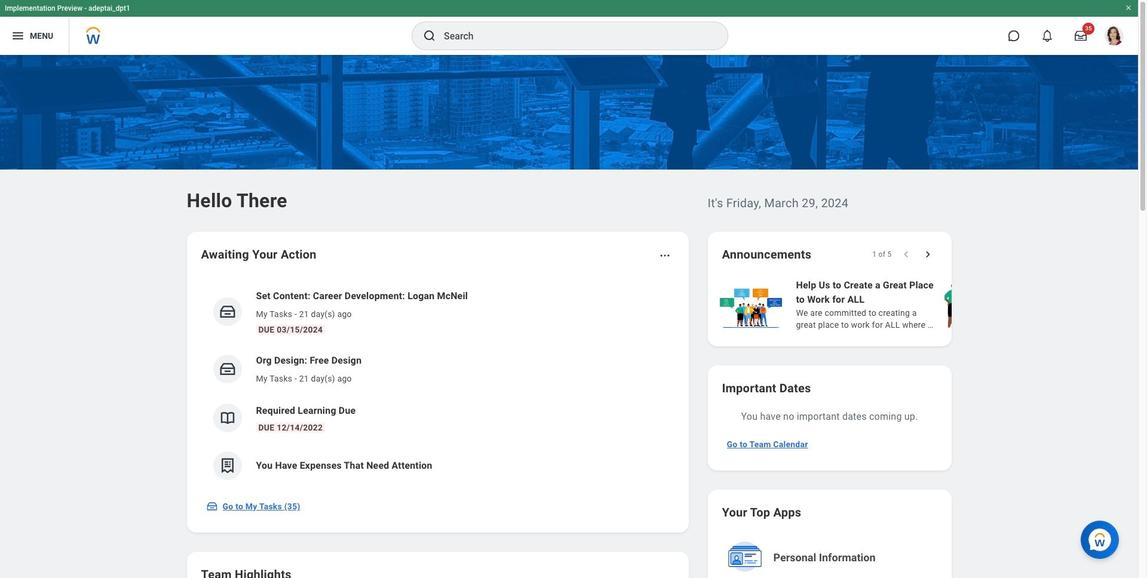 Task type: vqa. For each thing, say whether or not it's contained in the screenshot.
'View printable version (PDF)' image
no



Task type: describe. For each thing, give the bounding box(es) containing it.
profile logan mcneil image
[[1105, 26, 1125, 48]]

2 inbox image from the top
[[219, 361, 236, 378]]

Search Workday  search field
[[444, 23, 704, 49]]

inbox large image
[[1076, 30, 1088, 42]]

inbox image
[[206, 501, 218, 513]]

notifications large image
[[1042, 30, 1054, 42]]

dashboard expenses image
[[219, 457, 236, 475]]

chevron left small image
[[901, 249, 913, 261]]



Task type: locate. For each thing, give the bounding box(es) containing it.
related actions image
[[659, 250, 671, 262]]

0 vertical spatial inbox image
[[219, 303, 236, 321]]

inbox image
[[219, 303, 236, 321], [219, 361, 236, 378]]

status
[[873, 250, 892, 259]]

main content
[[0, 55, 1148, 579]]

1 inbox image from the top
[[219, 303, 236, 321]]

0 horizontal spatial list
[[201, 280, 675, 490]]

list
[[718, 277, 1148, 332], [201, 280, 675, 490]]

banner
[[0, 0, 1139, 55]]

chevron right small image
[[922, 249, 934, 261]]

search image
[[423, 29, 437, 43]]

book open image
[[219, 410, 236, 427]]

close environment banner image
[[1126, 4, 1133, 11]]

justify image
[[11, 29, 25, 43]]

1 horizontal spatial list
[[718, 277, 1148, 332]]

1 vertical spatial inbox image
[[219, 361, 236, 378]]



